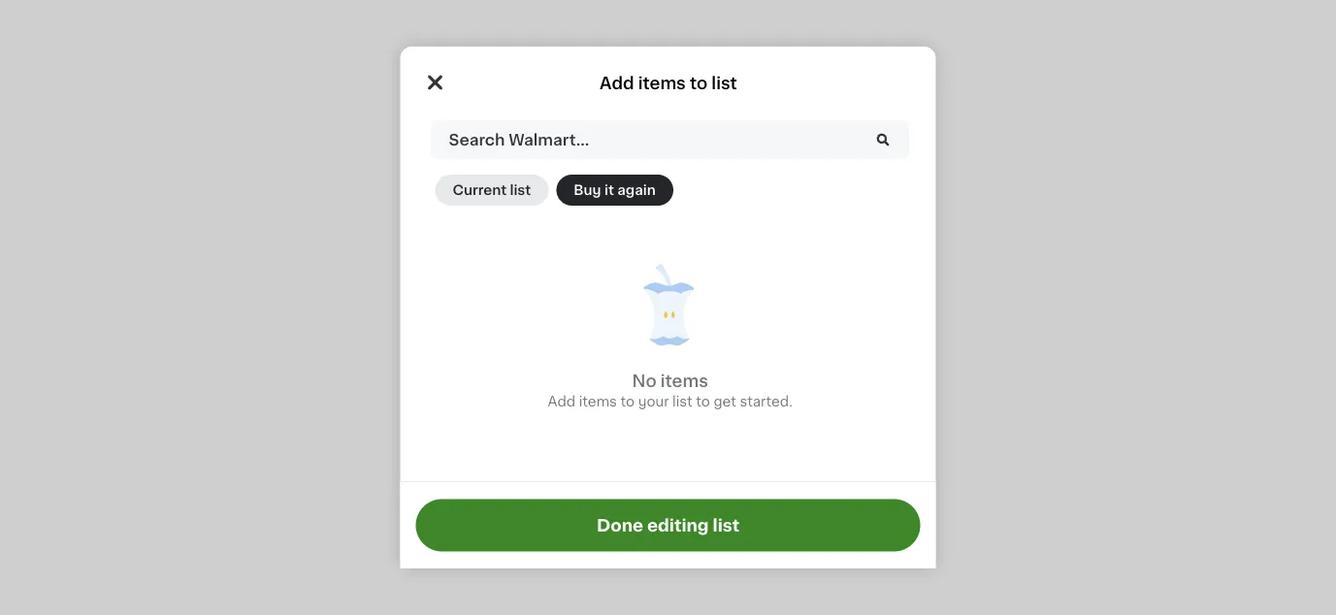 Task type: describe. For each thing, give the bounding box(es) containing it.
to left get
[[696, 395, 710, 409]]

get
[[714, 395, 737, 409]]

no
[[632, 373, 657, 390]]

again
[[618, 183, 656, 197]]

done editing list
[[597, 517, 740, 534]]

started.
[[740, 395, 793, 409]]

to up search walmart... button
[[690, 75, 708, 92]]

search
[[449, 132, 505, 148]]

search walmart... button
[[432, 120, 910, 159]]

editing
[[648, 517, 709, 534]]

add inside no items add items to your list to get started.
[[548, 395, 576, 409]]

done editing list button
[[416, 499, 921, 552]]

no items add items to your list to get started.
[[548, 373, 793, 409]]

2 vertical spatial items
[[579, 395, 617, 409]]

current
[[453, 183, 507, 197]]

your
[[638, 395, 669, 409]]

done
[[597, 517, 644, 534]]

list up search walmart... button
[[712, 75, 738, 92]]

search walmart...
[[449, 132, 589, 148]]

buy it again button
[[556, 175, 674, 206]]



Task type: vqa. For each thing, say whether or not it's contained in the screenshot.
Current List on the left of the page
yes



Task type: locate. For each thing, give the bounding box(es) containing it.
list_add_items dialog
[[400, 47, 936, 569]]

add up search walmart... button
[[600, 75, 634, 92]]

to
[[690, 75, 708, 92], [621, 395, 635, 409], [696, 395, 710, 409]]

list right current
[[510, 183, 531, 197]]

list inside no items add items to your list to get started.
[[673, 395, 693, 409]]

add
[[600, 75, 634, 92], [548, 395, 576, 409]]

buy
[[574, 183, 602, 197]]

add items to list
[[600, 75, 738, 92]]

1 vertical spatial add
[[548, 395, 576, 409]]

0 vertical spatial add
[[600, 75, 634, 92]]

1 vertical spatial items
[[661, 373, 709, 390]]

items for no
[[661, 373, 709, 390]]

0 vertical spatial items
[[638, 75, 686, 92]]

to left your
[[621, 395, 635, 409]]

items for add
[[638, 75, 686, 92]]

current list
[[453, 183, 531, 197]]

current list button
[[435, 175, 549, 206]]

items left your
[[579, 395, 617, 409]]

it
[[605, 183, 614, 197]]

walmart...
[[509, 132, 589, 148]]

list right editing
[[713, 517, 740, 534]]

items up search walmart... button
[[638, 75, 686, 92]]

add left your
[[548, 395, 576, 409]]

list
[[712, 75, 738, 92], [510, 183, 531, 197], [673, 395, 693, 409], [713, 517, 740, 534]]

buy it again
[[574, 183, 656, 197]]

0 horizontal spatial add
[[548, 395, 576, 409]]

items up your
[[661, 373, 709, 390]]

list right your
[[673, 395, 693, 409]]

1 horizontal spatial add
[[600, 75, 634, 92]]

items
[[638, 75, 686, 92], [661, 373, 709, 390], [579, 395, 617, 409]]



